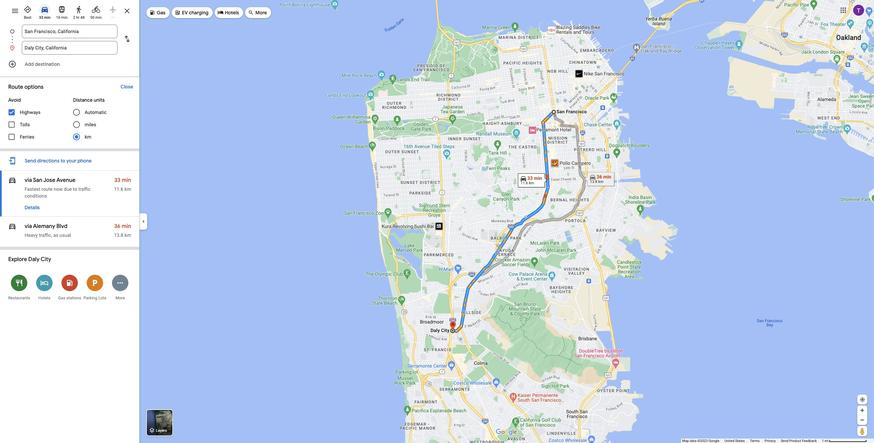 Task type: vqa. For each thing, say whether or not it's contained in the screenshot.
Way,
no



Task type: describe. For each thing, give the bounding box(es) containing it.
gas inside button
[[58, 296, 65, 301]]

google account: tyler black  
(blacklashes1000@gmail.com) image
[[854, 5, 865, 16]]

send for send directions to your phone
[[25, 158, 36, 164]]

reverse starting point and destination image
[[123, 35, 131, 43]]

via san jose avenue fastest route now due to traffic conditions
[[25, 177, 91, 199]]

conditions
[[25, 193, 47, 199]]

privacy button
[[765, 439, 776, 444]]

send directions to your phone button
[[21, 154, 95, 168]]

layers
[[156, 429, 167, 433]]

destination
[[35, 61, 60, 67]]

restaurants button
[[6, 271, 32, 304]]

16
[[56, 15, 60, 20]]

highways
[[20, 110, 41, 115]]

map
[[683, 439, 690, 443]]

min for 16 min
[[61, 15, 68, 20]]

footer inside the google maps element
[[683, 439, 823, 444]]

route
[[42, 187, 53, 192]]

due
[[64, 187, 72, 192]]

send product feedback
[[781, 439, 817, 443]]

terms
[[751, 439, 760, 443]]

united states
[[725, 439, 745, 443]]

stations
[[66, 296, 81, 301]]

send directions to your phone
[[25, 158, 92, 164]]

flights image
[[109, 5, 117, 14]]

details button
[[21, 202, 43, 214]]

33 for 33 min 11.6 km
[[114, 177, 121, 184]]


[[149, 9, 155, 16]]

gas stations
[[58, 296, 81, 301]]

close directions image
[[123, 7, 131, 15]]

hr
[[76, 15, 80, 20]]

directions
[[37, 158, 59, 164]]

2 list item from the top
[[0, 41, 139, 55]]

show your location image
[[860, 397, 866, 403]]

50
[[90, 15, 95, 20]]

send for send product feedback
[[781, 439, 789, 443]]

 ev charging
[[174, 9, 209, 16]]

states
[[736, 439, 745, 443]]


[[174, 9, 181, 16]]

hotels inside hotels button
[[38, 296, 50, 301]]

data
[[690, 439, 697, 443]]

best
[[24, 15, 31, 20]]

none field starting point san francisco, california
[[25, 25, 115, 38]]

units
[[94, 97, 105, 103]]

none field destination daly city, california
[[25, 41, 115, 55]]

miles
[[85, 122, 96, 127]]

charging
[[189, 10, 209, 16]]

gas inside  gas
[[157, 10, 166, 16]]

san
[[33, 177, 42, 184]]

 for san jose avenue
[[8, 176, 16, 185]]

send product feedback button
[[781, 439, 817, 444]]

distance units option group
[[73, 94, 131, 143]]

via for alemany
[[25, 223, 32, 230]]

united
[[725, 439, 735, 443]]

avoid highways
[[8, 97, 41, 115]]

your
[[66, 158, 76, 164]]

explore daly city
[[8, 256, 51, 263]]

driving image
[[8, 222, 16, 231]]

11.6
[[114, 187, 123, 192]]

route options
[[8, 84, 44, 91]]

usual
[[60, 233, 71, 238]]

lots
[[98, 296, 106, 301]]

ev
[[182, 10, 188, 16]]

add
[[25, 61, 34, 67]]

2 hr 48 radio
[[72, 3, 86, 20]]

2 hr 48
[[73, 15, 85, 20]]

jose
[[43, 177, 55, 184]]

traffic
[[78, 187, 91, 192]]

1 list item from the top
[[0, 25, 139, 46]]

1 mi
[[823, 439, 829, 443]]

explore
[[8, 256, 27, 263]]

blvd
[[56, 223, 67, 230]]

 for alemany blvd
[[8, 222, 16, 231]]

min for 36 min 13.8 km
[[122, 223, 131, 230]]

16 min radio
[[55, 3, 69, 20]]

details
[[25, 205, 40, 211]]

km for 33 min
[[125, 187, 131, 192]]

collapse side panel image
[[140, 218, 147, 226]]

privacy
[[765, 439, 776, 443]]

 hotels
[[218, 9, 239, 16]]

to inside via san jose avenue fastest route now due to traffic conditions
[[73, 187, 77, 192]]

close button
[[117, 81, 137, 93]]

distance units
[[73, 97, 105, 103]]

ferries
[[20, 134, 34, 140]]

add destination button
[[0, 57, 139, 71]]

fastest
[[25, 187, 40, 192]]

13.8
[[114, 233, 123, 238]]



Task type: locate. For each thing, give the bounding box(es) containing it.
add destination
[[25, 61, 60, 67]]


[[248, 9, 254, 16]]

km for 36 min
[[125, 233, 131, 238]]

to right due
[[73, 187, 77, 192]]

parking
[[84, 296, 97, 301]]

0 vertical spatial none field
[[25, 25, 115, 38]]

map data ©2023 google
[[683, 439, 720, 443]]

transit image
[[58, 5, 66, 14]]

1
[[823, 439, 824, 443]]

min inside "33 min 11.6 km"
[[122, 177, 131, 184]]

alemany
[[33, 223, 55, 230]]

1 horizontal spatial more
[[256, 10, 267, 16]]

1 horizontal spatial to
[[73, 187, 77, 192]]

1 mi button
[[823, 439, 868, 443]]

via inside via alemany blvd heavy traffic, as usual
[[25, 223, 32, 230]]

via up heavy
[[25, 223, 32, 230]]

None field
[[25, 25, 115, 38], [25, 41, 115, 55]]

0 horizontal spatial send
[[25, 158, 36, 164]]

footer containing map data ©2023 google
[[683, 439, 823, 444]]

1 horizontal spatial 33
[[114, 177, 121, 184]]

min right 36 at the left bottom of the page
[[122, 223, 131, 230]]

1 vertical spatial gas
[[58, 296, 65, 301]]

send
[[25, 158, 36, 164], [781, 439, 789, 443]]

1 vertical spatial 33
[[114, 177, 121, 184]]

36 min 13.8 km
[[114, 223, 131, 238]]

to
[[61, 158, 65, 164], [73, 187, 77, 192]]

more right lots
[[116, 296, 125, 301]]

1 vertical spatial none field
[[25, 41, 115, 55]]


[[8, 176, 16, 185], [8, 222, 16, 231]]

parking lots button
[[82, 271, 108, 304]]

min up 11.6
[[122, 177, 131, 184]]

Destination Daly City, California field
[[25, 44, 115, 52]]

city
[[41, 256, 51, 263]]

33 min radio
[[38, 3, 52, 20]]

gas stations button
[[57, 271, 82, 304]]

33 up 11.6
[[114, 177, 121, 184]]

cycling image
[[92, 5, 100, 14]]

1 horizontal spatial gas
[[157, 10, 166, 16]]

avenue
[[56, 177, 75, 184]]

driving image containing 
[[8, 176, 16, 185]]

2 none field from the top
[[25, 41, 115, 55]]

1 horizontal spatial driving image
[[41, 5, 49, 14]]

none field for 1st list item from the bottom of the list in the google maps element
[[25, 41, 115, 55]]

50 min
[[90, 15, 102, 20]]

none field inside list item
[[25, 25, 115, 38]]

0 vertical spatial 
[[8, 176, 16, 185]]

km inside distance units option group
[[85, 134, 91, 140]]

km inside "33 min 11.6 km"
[[125, 187, 131, 192]]

hotels button
[[32, 271, 57, 304]]

driving image inside 33 min option
[[41, 5, 49, 14]]

2  from the top
[[8, 222, 16, 231]]

Starting point San Francisco, California field
[[25, 27, 115, 36]]

1 via from the top
[[25, 177, 32, 184]]

via for san
[[25, 177, 32, 184]]

0 vertical spatial via
[[25, 177, 32, 184]]

list inside the google maps element
[[0, 25, 139, 55]]

more right 
[[256, 10, 267, 16]]

min left 16
[[44, 15, 51, 20]]

to inside button
[[61, 158, 65, 164]]

send inside "button"
[[781, 439, 789, 443]]

traffic,
[[39, 233, 52, 238]]

0 vertical spatial send
[[25, 158, 36, 164]]

1 vertical spatial send
[[781, 439, 789, 443]]

driving image up 33 min
[[41, 5, 49, 14]]

list item down starting point san francisco, california field
[[0, 41, 139, 55]]

33 min
[[39, 15, 51, 20]]

distance
[[73, 97, 93, 103]]

0 vertical spatial km
[[85, 134, 91, 140]]

walking image
[[75, 5, 83, 14]]

list item
[[0, 25, 139, 46], [0, 41, 139, 55]]

min right '50'
[[95, 15, 102, 20]]

2 vertical spatial km
[[125, 233, 131, 238]]

1 vertical spatial driving image
[[8, 176, 16, 185]]

phone
[[78, 158, 92, 164]]

1  from the top
[[8, 176, 16, 185]]

parking lots
[[84, 296, 106, 301]]

zoom in image
[[860, 408, 866, 413]]

driving image
[[41, 5, 49, 14], [8, 176, 16, 185]]

0 horizontal spatial hotels
[[38, 296, 50, 301]]

as
[[53, 233, 58, 238]]

heavy
[[25, 233, 38, 238]]

send left product
[[781, 439, 789, 443]]

now
[[54, 187, 63, 192]]

0 horizontal spatial driving image
[[8, 176, 16, 185]]

more inside button
[[116, 296, 125, 301]]

33 right 'best' at the left top of page
[[39, 15, 43, 20]]

33 inside "33 min 11.6 km"
[[114, 177, 121, 184]]

0 vertical spatial to
[[61, 158, 65, 164]]

km inside 36 min 13.8 km
[[125, 233, 131, 238]]

options
[[24, 84, 44, 91]]

2
[[73, 15, 75, 20]]

min inside 36 min 13.8 km
[[122, 223, 131, 230]]

0 horizontal spatial 33
[[39, 15, 43, 20]]

2 via from the top
[[25, 223, 32, 230]]

zoom out image
[[860, 418, 866, 423]]

to left your
[[61, 158, 65, 164]]

Best radio
[[21, 3, 35, 20]]

min for 50 min
[[95, 15, 102, 20]]

48
[[80, 15, 85, 20]]

0 vertical spatial 33
[[39, 15, 43, 20]]

route
[[8, 84, 23, 91]]

50 min radio
[[89, 3, 103, 20]]

mi
[[825, 439, 829, 443]]

close
[[121, 84, 133, 90]]

list item down the 2
[[0, 25, 139, 46]]

more
[[256, 10, 267, 16], [116, 296, 125, 301]]

1 none field from the top
[[25, 25, 115, 38]]

none field for first list item from the top of the list in the google maps element
[[25, 25, 115, 38]]

list
[[0, 25, 139, 55]]

via left san
[[25, 177, 32, 184]]

daly
[[28, 256, 40, 263]]

hotels right  at the top
[[225, 10, 239, 16]]

none field down the 2
[[25, 25, 115, 38]]

more inside  more
[[256, 10, 267, 16]]

36
[[114, 223, 121, 230]]

automatic
[[85, 110, 107, 115]]

min for 33 min
[[44, 15, 51, 20]]

1 vertical spatial more
[[116, 296, 125, 301]]

gas left stations
[[58, 296, 65, 301]]

0 horizontal spatial gas
[[58, 296, 65, 301]]

 left san
[[8, 176, 16, 185]]

send left directions
[[25, 158, 36, 164]]

0 vertical spatial more
[[256, 10, 267, 16]]

min inside radio
[[61, 15, 68, 20]]

km right 13.8
[[125, 233, 131, 238]]

0 vertical spatial driving image
[[41, 5, 49, 14]]

0 horizontal spatial more
[[116, 296, 125, 301]]

hotels inside  hotels
[[225, 10, 239, 16]]

1 vertical spatial to
[[73, 187, 77, 192]]

min right 16
[[61, 15, 68, 20]]

driving image left san
[[8, 176, 16, 185]]

via
[[25, 177, 32, 184], [25, 223, 32, 230]]


[[218, 9, 224, 16]]

none field down starting point san francisco, california field
[[25, 41, 115, 55]]

©2023
[[698, 439, 708, 443]]

 more
[[248, 9, 267, 16]]

1 vertical spatial 
[[8, 222, 16, 231]]

1 vertical spatial km
[[125, 187, 131, 192]]

send inside button
[[25, 158, 36, 164]]

1 horizontal spatial send
[[781, 439, 789, 443]]

hotels left gas stations
[[38, 296, 50, 301]]

33 inside option
[[39, 15, 43, 20]]

via inside via san jose avenue fastest route now due to traffic conditions
[[25, 177, 32, 184]]

footer
[[683, 439, 823, 444]]

min
[[44, 15, 51, 20], [61, 15, 68, 20], [95, 15, 102, 20], [122, 177, 131, 184], [122, 223, 131, 230]]

0 vertical spatial gas
[[157, 10, 166, 16]]

16 min
[[56, 15, 68, 20]]

1 horizontal spatial hotels
[[225, 10, 239, 16]]

restaurants
[[8, 296, 30, 301]]

km down miles
[[85, 134, 91, 140]]

 left the alemany
[[8, 222, 16, 231]]

show street view coverage image
[[858, 426, 868, 437]]

tolls
[[20, 122, 30, 127]]

best travel modes image
[[24, 5, 32, 14]]

min for 33 min 11.6 km
[[122, 177, 131, 184]]

driving image inside directions main content
[[8, 176, 16, 185]]

hotels
[[225, 10, 239, 16], [38, 296, 50, 301]]

33 min 11.6 km
[[114, 177, 131, 192]]

google
[[709, 439, 720, 443]]

feedback
[[803, 439, 817, 443]]

0 vertical spatial hotels
[[225, 10, 239, 16]]

united states button
[[725, 439, 745, 444]]

terms button
[[751, 439, 760, 444]]

gas
[[157, 10, 166, 16], [58, 296, 65, 301]]

directions main content
[[0, 0, 139, 444]]

gas right 
[[157, 10, 166, 16]]

via alemany blvd heavy traffic, as usual
[[25, 223, 71, 238]]

min inside radio
[[95, 15, 102, 20]]

google maps element
[[0, 0, 875, 444]]

 gas
[[149, 9, 166, 16]]

min inside option
[[44, 15, 51, 20]]

33 for 33 min
[[39, 15, 43, 20]]

product
[[790, 439, 802, 443]]

1 vertical spatial via
[[25, 223, 32, 230]]

0 horizontal spatial to
[[61, 158, 65, 164]]

km right 11.6
[[125, 187, 131, 192]]

km
[[85, 134, 91, 140], [125, 187, 131, 192], [125, 233, 131, 238]]

more button
[[108, 271, 133, 304]]

1 vertical spatial hotels
[[38, 296, 50, 301]]

None radio
[[106, 3, 120, 17]]



